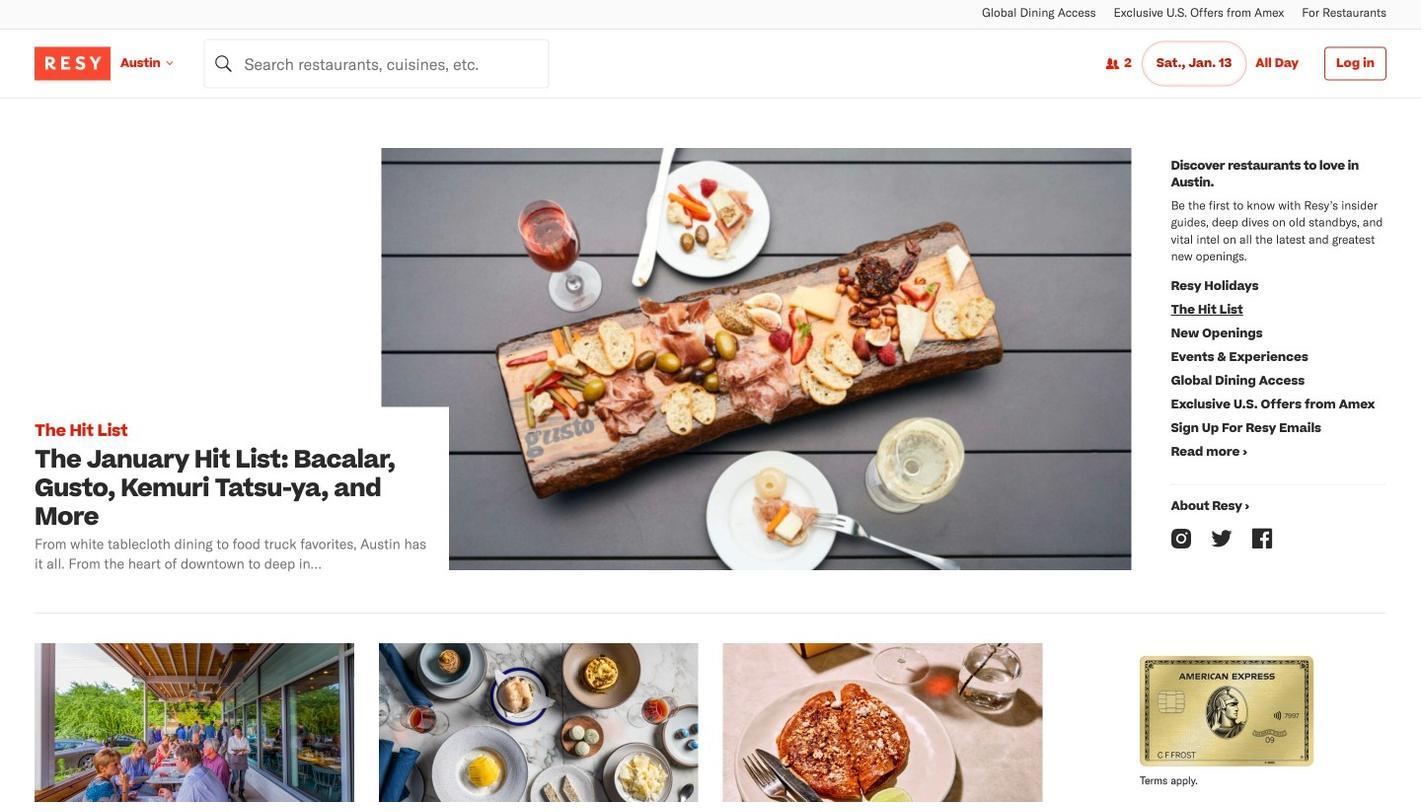 Task type: describe. For each thing, give the bounding box(es) containing it.
resy blog content element
[[35, 99, 1387, 803]]

Search restaurants, cuisines, etc. text field
[[204, 39, 550, 88]]

about resy, statistics, and social media links element
[[1162, 148, 1387, 584]]



Task type: vqa. For each thing, say whether or not it's contained in the screenshot.
the 'About Resy, statistics, and social media links' Element
yes



